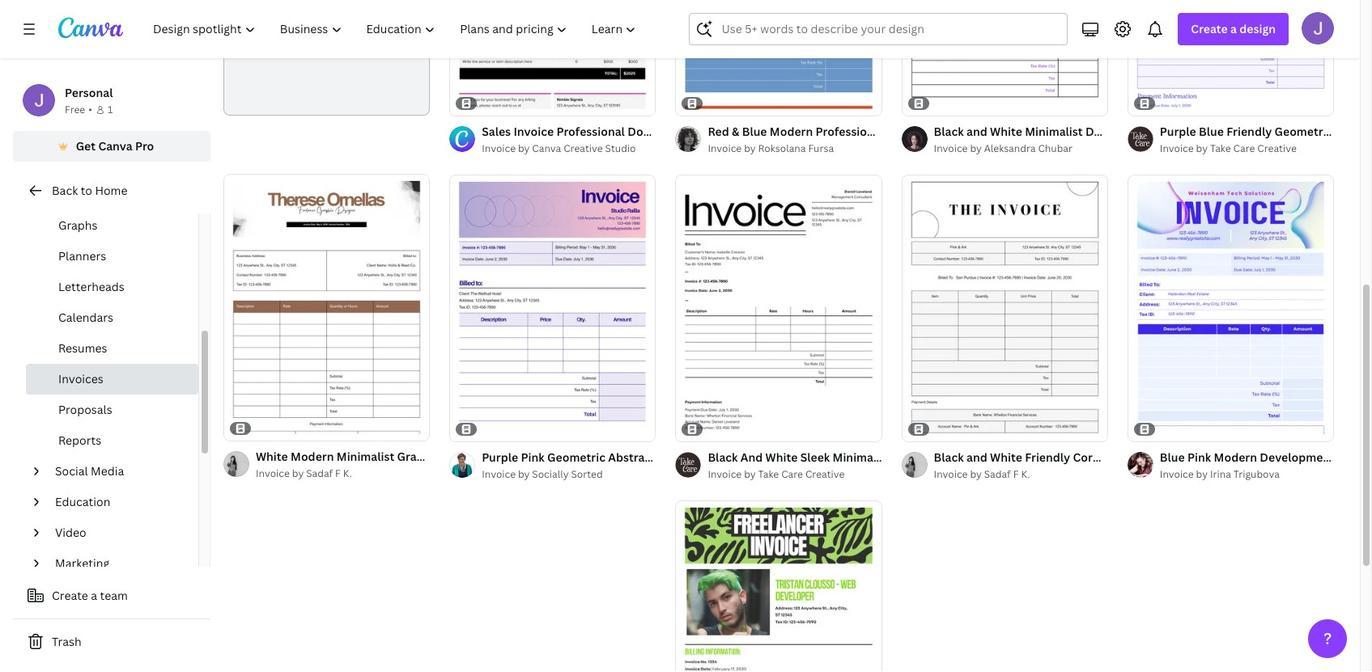 Task type: locate. For each thing, give the bounding box(es) containing it.
create
[[1191, 21, 1228, 36], [52, 588, 88, 604]]

0 vertical spatial care
[[1233, 142, 1255, 155]]

pro
[[135, 138, 154, 154]]

1 horizontal spatial sadaf
[[984, 468, 1011, 482]]

modern inside blue pink modern development and it  invoice by irina trigubova
[[1214, 450, 1257, 466]]

blue left pink
[[1160, 450, 1185, 466]]

1 vertical spatial invoice by take care creative link
[[708, 467, 882, 483]]

invoice by take care creative link for black and white sleek minimalist management consulting invoice doc image
[[708, 467, 882, 483]]

black
[[934, 124, 964, 139]]

reports link
[[26, 426, 198, 457]]

1 horizontal spatial invoice by sadaf f k. link
[[934, 467, 1108, 483]]

a
[[1230, 21, 1237, 36], [91, 588, 97, 604]]

0 vertical spatial invoice by take care creative link
[[1160, 141, 1334, 157]]

•
[[88, 103, 92, 117]]

1 horizontal spatial creative
[[805, 468, 845, 482]]

1 vertical spatial care
[[781, 468, 803, 482]]

blue inside blue pink modern development and it  invoice by irina trigubova
[[1160, 450, 1185, 466]]

1 horizontal spatial modern
[[1214, 450, 1257, 466]]

invoice by canva creative studio
[[482, 142, 636, 155]]

0 vertical spatial and
[[967, 124, 987, 139]]

0 horizontal spatial take
[[758, 468, 779, 482]]

0 horizontal spatial sadaf
[[306, 467, 333, 481]]

by
[[518, 142, 530, 155], [744, 142, 756, 155], [970, 142, 982, 155], [1196, 142, 1208, 155], [292, 467, 304, 481], [518, 468, 530, 482], [744, 468, 756, 482], [970, 468, 982, 482], [1196, 468, 1208, 482]]

media
[[91, 464, 124, 479]]

1 vertical spatial modern
[[1214, 450, 1257, 466]]

a left team
[[91, 588, 97, 604]]

purple blue friendly geometric beauty invoice by take care creative
[[1160, 124, 1372, 155]]

creative inside invoice by canva creative studio link
[[564, 142, 603, 155]]

1 horizontal spatial take
[[1210, 142, 1231, 155]]

friendly
[[1227, 124, 1272, 139]]

invoice by sadaf f k. link for 'black and white friendly corporate general merchandise business invoice doc' image
[[934, 467, 1108, 483]]

blue right & on the right top of the page
[[742, 124, 767, 139]]

invoice by canva creative studio link
[[482, 141, 656, 157]]

modern
[[770, 124, 813, 139], [1214, 450, 1257, 466]]

1 horizontal spatial a
[[1230, 21, 1237, 36]]

roksolana
[[758, 142, 806, 155]]

2 horizontal spatial creative
[[1257, 142, 1297, 155]]

development
[[1260, 450, 1335, 466]]

2 horizontal spatial blue
[[1199, 124, 1224, 139]]

1 vertical spatial and
[[1337, 450, 1358, 466]]

a inside dropdown button
[[1230, 21, 1237, 36]]

0 horizontal spatial k.
[[343, 467, 352, 481]]

0 vertical spatial modern
[[770, 124, 813, 139]]

blue
[[742, 124, 767, 139], [1199, 124, 1224, 139], [1160, 450, 1185, 466]]

back
[[52, 183, 78, 198]]

doc left the geometric
[[1232, 124, 1254, 139]]

top level navigation element
[[142, 13, 650, 45]]

1 horizontal spatial blue
[[1160, 450, 1185, 466]]

0 horizontal spatial create
[[52, 588, 88, 604]]

None search field
[[689, 13, 1068, 45]]

by inside blue pink modern development and it  invoice by irina trigubova
[[1196, 468, 1208, 482]]

k. for white modern minimalist graphic designer freelance invoice doc image
[[343, 467, 352, 481]]

black and white sleek minimalist management consulting invoice doc image
[[675, 175, 882, 442]]

0 vertical spatial a
[[1230, 21, 1237, 36]]

1 horizontal spatial invoice by take care creative link
[[1160, 141, 1334, 157]]

0 horizontal spatial blue
[[742, 124, 767, 139]]

chubar
[[1038, 142, 1073, 155]]

0 vertical spatial create
[[1191, 21, 1228, 36]]

white
[[990, 124, 1022, 139]]

1 horizontal spatial doc
[[1232, 124, 1254, 139]]

proposals link
[[26, 395, 198, 426]]

invoice by sadaf f k. for 'black and white friendly corporate general merchandise business invoice doc' image
[[934, 468, 1030, 482]]

create for create a design
[[1191, 21, 1228, 36]]

0 horizontal spatial and
[[967, 124, 987, 139]]

creative
[[564, 142, 603, 155], [1257, 142, 1297, 155], [805, 468, 845, 482]]

contractor
[[1126, 124, 1186, 139]]

create left design
[[1191, 21, 1228, 36]]

green & black bright abstract freelancer invoice doc image
[[675, 501, 882, 672]]

1 horizontal spatial k.
[[1021, 468, 1030, 482]]

take
[[1210, 142, 1231, 155], [758, 468, 779, 482]]

pink
[[1187, 450, 1211, 466]]

canva left studio
[[532, 142, 561, 155]]

resumes
[[58, 341, 107, 356]]

and left it
[[1337, 450, 1358, 466]]

black and white minimalist design contractor invoice doc image
[[901, 0, 1108, 116]]

irina
[[1210, 468, 1231, 482]]

black and white minimalist design contractor invoice doc invoice by aleksandra chubar
[[934, 124, 1254, 155]]

red & blue modern professional health consulting invoice doc link
[[708, 123, 1054, 141]]

design
[[1085, 124, 1123, 139]]

education link
[[49, 487, 189, 518]]

1 vertical spatial create
[[52, 588, 88, 604]]

1 horizontal spatial f
[[1013, 468, 1019, 482]]

0 horizontal spatial invoice by take care creative link
[[708, 467, 882, 483]]

1 horizontal spatial and
[[1337, 450, 1358, 466]]

1 horizontal spatial invoice by sadaf f k.
[[934, 468, 1030, 482]]

to
[[81, 183, 92, 198]]

k.
[[343, 467, 352, 481], [1021, 468, 1030, 482]]

&
[[732, 124, 739, 139]]

invoice by socially sorted
[[482, 468, 603, 482]]

invoice
[[989, 124, 1029, 139], [1189, 124, 1229, 139], [482, 142, 516, 155], [708, 142, 742, 155], [934, 142, 968, 155], [1160, 142, 1194, 155], [256, 467, 290, 481], [482, 468, 516, 482], [708, 468, 742, 482], [934, 468, 968, 482], [1160, 468, 1194, 482]]

0 vertical spatial take
[[1210, 142, 1231, 155]]

0 horizontal spatial invoice by sadaf f k.
[[256, 467, 352, 481]]

purple blue friendly geometric beauty link
[[1160, 123, 1372, 141]]

planners link
[[26, 241, 198, 272]]

sadaf for white modern minimalist graphic designer freelance invoice doc image
[[306, 467, 333, 481]]

Search search field
[[722, 14, 1057, 45]]

it
[[1361, 450, 1371, 466]]

modern up invoice by roksolana fursa link
[[770, 124, 813, 139]]

by inside the red & blue modern professional health consulting invoice doc invoice by roksolana fursa
[[744, 142, 756, 155]]

canva inside button
[[98, 138, 132, 154]]

1 doc from the left
[[1032, 124, 1054, 139]]

creative inside purple blue friendly geometric beauty invoice by take care creative
[[1257, 142, 1297, 155]]

1 horizontal spatial care
[[1233, 142, 1255, 155]]

0 horizontal spatial modern
[[770, 124, 813, 139]]

0 horizontal spatial creative
[[564, 142, 603, 155]]

by inside black and white minimalist design contractor invoice doc invoice by aleksandra chubar
[[970, 142, 982, 155]]

0 horizontal spatial invoice by sadaf f k. link
[[256, 466, 430, 483]]

create a team
[[52, 588, 128, 604]]

resumes link
[[26, 333, 198, 364]]

create inside dropdown button
[[1191, 21, 1228, 36]]

get canva pro
[[76, 138, 154, 154]]

canva left pro
[[98, 138, 132, 154]]

take inside purple blue friendly geometric beauty invoice by take care creative
[[1210, 142, 1231, 155]]

blue right purple
[[1199, 124, 1224, 139]]

0 horizontal spatial care
[[781, 468, 803, 482]]

doc inside black and white minimalist design contractor invoice doc invoice by aleksandra chubar
[[1232, 124, 1254, 139]]

create a team button
[[13, 580, 210, 613]]

modern inside the red & blue modern professional health consulting invoice doc invoice by roksolana fursa
[[770, 124, 813, 139]]

k. for 'black and white friendly corporate general merchandise business invoice doc' image
[[1021, 468, 1030, 482]]

create inside button
[[52, 588, 88, 604]]

graphs link
[[26, 210, 198, 241]]

purple
[[1160, 124, 1196, 139]]

modern up invoice by irina trigubova link at the right bottom of page
[[1214, 450, 1257, 466]]

invoice by sadaf f k. link
[[256, 466, 430, 483], [934, 467, 1108, 483]]

0 horizontal spatial a
[[91, 588, 97, 604]]

invoices
[[58, 372, 103, 387]]

proposals
[[58, 402, 112, 418]]

canva
[[98, 138, 132, 154], [532, 142, 561, 155]]

0 horizontal spatial canva
[[98, 138, 132, 154]]

and right black
[[967, 124, 987, 139]]

social media
[[55, 464, 124, 479]]

blue pink modern development and it link
[[1160, 449, 1372, 467]]

doc inside the red & blue modern professional health consulting invoice doc invoice by roksolana fursa
[[1032, 124, 1054, 139]]

team
[[100, 588, 128, 604]]

sadaf for 'black and white friendly corporate general merchandise business invoice doc' image
[[984, 468, 1011, 482]]

2 doc from the left
[[1232, 124, 1254, 139]]

a left design
[[1230, 21, 1237, 36]]

1 vertical spatial a
[[91, 588, 97, 604]]

care
[[1233, 142, 1255, 155], [781, 468, 803, 482]]

f for 'black and white friendly corporate general merchandise business invoice doc' image
[[1013, 468, 1019, 482]]

aleksandra
[[984, 142, 1036, 155]]

create for create a team
[[52, 588, 88, 604]]

home
[[95, 183, 127, 198]]

social
[[55, 464, 88, 479]]

create down marketing
[[52, 588, 88, 604]]

sales invoice professional doc in black pink purple tactile 3d style image
[[449, 0, 656, 116]]

0 horizontal spatial f
[[335, 467, 341, 481]]

back to home
[[52, 183, 127, 198]]

doc up chubar
[[1032, 124, 1054, 139]]

1
[[108, 103, 113, 117]]

1 horizontal spatial create
[[1191, 21, 1228, 36]]

sadaf
[[306, 467, 333, 481], [984, 468, 1011, 482]]

a inside button
[[91, 588, 97, 604]]

0 horizontal spatial doc
[[1032, 124, 1054, 139]]

and
[[967, 124, 987, 139], [1337, 450, 1358, 466]]

trash link
[[13, 627, 210, 659]]

doc
[[1032, 124, 1054, 139], [1232, 124, 1254, 139]]



Task type: vqa. For each thing, say whether or not it's contained in the screenshot.
Untitled Design
no



Task type: describe. For each thing, give the bounding box(es) containing it.
free
[[65, 103, 85, 117]]

marketing
[[55, 556, 109, 571]]

letterheads link
[[26, 272, 198, 303]]

invoice by sadaf f k. for white modern minimalist graphic designer freelance invoice doc image
[[256, 467, 352, 481]]

care inside purple blue friendly geometric beauty invoice by take care creative
[[1233, 142, 1255, 155]]

blue inside purple blue friendly geometric beauty invoice by take care creative
[[1199, 124, 1224, 139]]

invoice by take care creative
[[708, 468, 845, 482]]

get
[[76, 138, 96, 154]]

f for white modern minimalist graphic designer freelance invoice doc image
[[335, 467, 341, 481]]

1 vertical spatial take
[[758, 468, 779, 482]]

calendars link
[[26, 303, 198, 333]]

socially
[[532, 468, 569, 482]]

get canva pro button
[[13, 131, 210, 162]]

back to home link
[[13, 175, 210, 207]]

and inside black and white minimalist design contractor invoice doc invoice by aleksandra chubar
[[967, 124, 987, 139]]

blue inside the red & blue modern professional health consulting invoice doc invoice by roksolana fursa
[[742, 124, 767, 139]]

planners
[[58, 249, 106, 264]]

health
[[887, 124, 924, 139]]

invoice inside purple blue friendly geometric beauty invoice by take care creative
[[1160, 142, 1194, 155]]

white modern minimalist graphic designer freelance invoice doc image
[[223, 174, 430, 441]]

a for design
[[1230, 21, 1237, 36]]

graphs
[[58, 218, 98, 233]]

professional
[[816, 124, 884, 139]]

studio
[[605, 142, 636, 155]]

invoice by aleksandra chubar link
[[934, 141, 1108, 157]]

create a design
[[1191, 21, 1276, 36]]

red
[[708, 124, 729, 139]]

letterheads
[[58, 279, 124, 295]]

consulting
[[926, 124, 986, 139]]

invoice by roksolana fursa link
[[708, 141, 882, 157]]

create a blank invoice element
[[223, 0, 430, 116]]

invoice by socially sorted link
[[482, 467, 656, 483]]

video
[[55, 525, 86, 541]]

free •
[[65, 103, 92, 117]]

trash
[[52, 635, 81, 650]]

create a design button
[[1178, 13, 1289, 45]]

blue pink modern development and it  invoice by irina trigubova
[[1160, 450, 1372, 482]]

geometric
[[1275, 124, 1333, 139]]

minimalist
[[1025, 124, 1083, 139]]

red & blue modern professional health consulting invoice doc image
[[675, 0, 882, 116]]

jacob simon image
[[1302, 12, 1334, 45]]

invoice by take care creative link for purple blue friendly geometric beauty business invoice doc "image"
[[1160, 141, 1334, 157]]

invoice by irina trigubova link
[[1160, 467, 1334, 483]]

a for team
[[91, 588, 97, 604]]

personal
[[65, 85, 113, 100]]

blue pink modern development and it contractor invoice doc image
[[1127, 175, 1334, 442]]

calendars
[[58, 310, 113, 325]]

fursa
[[808, 142, 834, 155]]

invoice inside blue pink modern development and it  invoice by irina trigubova
[[1160, 468, 1194, 482]]

black and white minimalist design contractor invoice doc link
[[934, 123, 1254, 141]]

creative inside invoice by take care creative link
[[805, 468, 845, 482]]

by inside purple blue friendly geometric beauty invoice by take care creative
[[1196, 142, 1208, 155]]

social media link
[[49, 457, 189, 487]]

beauty
[[1335, 124, 1372, 139]]

purple blue friendly geometric beauty business invoice doc image
[[1127, 0, 1334, 116]]

reports
[[58, 433, 101, 448]]

education
[[55, 495, 110, 510]]

invoice by sadaf f k. link for white modern minimalist graphic designer freelance invoice doc image
[[256, 466, 430, 483]]

trigubova
[[1233, 468, 1280, 482]]

purple pink geometric abstract minimalist design contractor invoice doc image
[[449, 175, 656, 442]]

and inside blue pink modern development and it  invoice by irina trigubova
[[1337, 450, 1358, 466]]

sorted
[[571, 468, 603, 482]]

marketing link
[[49, 549, 189, 580]]

black and white friendly corporate general merchandise business invoice doc image
[[901, 175, 1108, 442]]

red & blue modern professional health consulting invoice doc invoice by roksolana fursa
[[708, 124, 1054, 155]]

design
[[1240, 21, 1276, 36]]

video link
[[49, 518, 189, 549]]

1 horizontal spatial canva
[[532, 142, 561, 155]]



